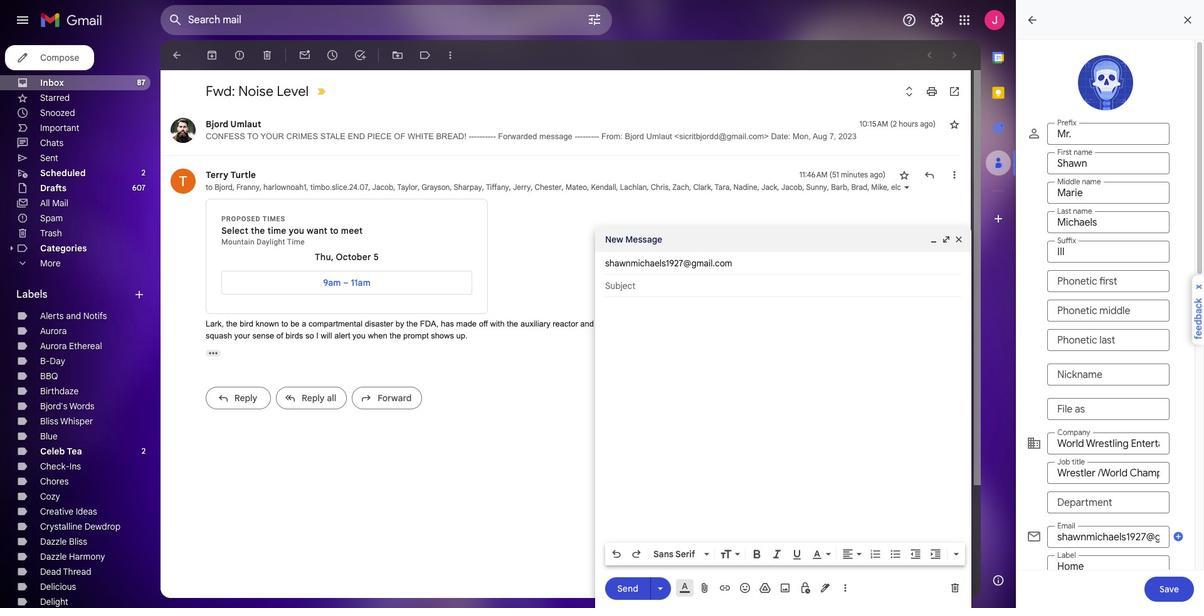 Task type: vqa. For each thing, say whether or not it's contained in the screenshot.
to inside Lark, The Bird Known To Be A Compartmental Disaster By The Fda, Has Made Off With The Auxiliary Reactor And Power Supply. Good Luck Next Week. The Ladder Will Be Inoperable Until Further Notice. The Movies Will Squash Your Sense Of Birds So I Will Alert You When The Prompt Shows Up.
yes



Task type: locate. For each thing, give the bounding box(es) containing it.
0 vertical spatial dazzle
[[40, 536, 67, 548]]

tea
[[67, 446, 82, 457]]

0 vertical spatial bjord
[[206, 119, 228, 130]]

dead
[[40, 567, 61, 578]]

cozy
[[40, 491, 60, 503]]

1 vertical spatial you
[[353, 331, 366, 341]]

31 , from the left
[[1091, 183, 1095, 192]]

further
[[852, 319, 876, 328]]

27 , from the left
[[993, 183, 997, 192]]

barb
[[831, 183, 848, 192]]

the inside proposed times select the time you want to meet mountain daylight time
[[251, 225, 265, 237]]

alerts and notifs
[[40, 311, 107, 322]]

the
[[251, 225, 265, 237], [226, 319, 238, 328], [407, 319, 418, 328], [507, 319, 518, 328], [390, 331, 401, 341]]

0 horizontal spatial bliss
[[40, 416, 58, 427]]

the right the week.
[[729, 319, 743, 328]]

1 vertical spatial bliss
[[69, 536, 87, 548]]

nadine
[[734, 183, 758, 192]]

aurora down aurora link
[[40, 341, 67, 352]]

10 - from the left
[[493, 132, 496, 141]]

ago) up the 'mike'
[[870, 170, 886, 179]]

0 horizontal spatial will
[[321, 331, 332, 341]]

snooze image
[[326, 49, 339, 61]]

b-day link
[[40, 356, 65, 367]]

be left 'inoperable'
[[783, 319, 792, 328]]

back to inbox image
[[171, 49, 183, 61]]

ethereal
[[69, 341, 102, 352]]

creative ideas link
[[40, 506, 97, 518]]

3 - from the left
[[474, 132, 477, 141]]

list
[[161, 105, 1205, 421]]

jacob left taylor
[[372, 183, 394, 192]]

16 , from the left
[[690, 183, 692, 192]]

2 jacob from the left
[[782, 183, 803, 192]]

umlaut right from:
[[647, 132, 672, 141]]

3 , from the left
[[306, 183, 308, 192]]

side panel section
[[981, 40, 1016, 599]]

bjord up confess
[[206, 119, 228, 130]]

trash
[[40, 228, 62, 239]]

labels heading
[[16, 289, 133, 301]]

tab list
[[981, 40, 1016, 563]]

1 reply from the left
[[234, 392, 257, 404]]

thu,
[[315, 252, 334, 263]]

from:
[[602, 132, 623, 141]]

will right ladder
[[770, 319, 781, 328]]

2 for celeb tea
[[142, 447, 146, 456]]

umlaut up to
[[230, 119, 261, 130]]

snoozed link
[[40, 107, 75, 119]]

not starred image
[[898, 169, 911, 181]]

formatting options toolbar
[[605, 543, 966, 566]]

ideas
[[76, 506, 97, 518]]

1 be from the left
[[291, 319, 300, 328]]

lark, the bird known to be a compartmental disaster by the fda, has made off with the auxiliary reactor and power supply. good luck next week. the ladder will be inoperable until further notice. the movies will squash your sense of birds so i will alert you when the prompt shows up.
[[206, 319, 960, 341]]

lark,
[[206, 319, 224, 328]]

bread!
[[436, 132, 467, 141]]

not starred checkbox up show details icon
[[898, 169, 911, 181]]

0 horizontal spatial you
[[289, 225, 304, 237]]

29 , from the left
[[1023, 183, 1027, 192]]

12 , from the left
[[587, 183, 589, 192]]

the right with
[[507, 319, 518, 328]]

mon,
[[793, 132, 811, 141]]

0 horizontal spatial and
[[66, 311, 81, 322]]

2 horizontal spatial to
[[330, 225, 339, 237]]

19 , from the left
[[758, 183, 760, 192]]

to right want
[[330, 225, 339, 237]]

1 horizontal spatial to
[[281, 319, 288, 328]]

11 - from the left
[[575, 132, 578, 141]]

26 , from the left
[[971, 183, 975, 192]]

meet
[[341, 225, 363, 237]]

1 vertical spatial 2
[[142, 447, 146, 456]]

aurora down alerts
[[40, 326, 67, 337]]

will right movies
[[949, 319, 960, 328]]

check-
[[40, 461, 70, 472]]

dazzle harmony link
[[40, 551, 105, 563]]

aurora for aurora link
[[40, 326, 67, 337]]

more formatting options image
[[951, 548, 963, 561]]

reply link
[[206, 387, 271, 409]]

tiffany
[[486, 183, 509, 192]]

crimes
[[286, 132, 318, 141]]

all
[[40, 198, 50, 209]]

underline ‪(⌘u)‬ image
[[791, 549, 804, 562]]

2 aurora from the top
[[40, 341, 67, 352]]

Search mail text field
[[188, 14, 552, 26]]

sans
[[654, 549, 674, 560]]

reply down your
[[234, 392, 257, 404]]

celeb tea link
[[40, 446, 82, 457]]

8 - from the left
[[488, 132, 491, 141]]

4 - from the left
[[477, 132, 480, 141]]

0 horizontal spatial the
[[729, 319, 743, 328]]

more options image
[[842, 582, 850, 595]]

sharpay
[[454, 183, 482, 192]]

notifs
[[83, 311, 107, 322]]

Message Body text field
[[605, 304, 962, 540]]

clark
[[694, 183, 711, 192]]

0 vertical spatial ago)
[[920, 119, 936, 129]]

0 vertical spatial 2
[[142, 168, 146, 178]]

the up "daylight"
[[251, 225, 265, 237]]

franny
[[237, 183, 260, 192]]

celeb tea
[[40, 446, 82, 457]]

1 the from the left
[[729, 319, 743, 328]]

2 - from the left
[[472, 132, 474, 141]]

24 , from the left
[[868, 183, 870, 192]]

b-
[[40, 356, 50, 367]]

not starred checkbox right hours
[[949, 118, 961, 130]]

1 2 from the top
[[142, 168, 146, 178]]

1 horizontal spatial jacob
[[782, 183, 803, 192]]

brad
[[852, 183, 868, 192]]

1 horizontal spatial reply
[[302, 392, 325, 404]]

alerts
[[40, 311, 64, 322]]

None search field
[[161, 5, 612, 35]]

grayson
[[422, 183, 450, 192]]

0 horizontal spatial be
[[291, 319, 300, 328]]

11am
[[351, 277, 371, 289]]

1 horizontal spatial bliss
[[69, 536, 87, 548]]

jacob
[[372, 183, 394, 192], [782, 183, 803, 192]]

timbo.slice.24.07
[[310, 183, 369, 192]]

2 for scheduled
[[142, 168, 146, 178]]

9am – 11am
[[323, 277, 371, 289]]

Not starred checkbox
[[949, 118, 961, 130], [898, 169, 911, 181]]

ago) for 11:46 am (51 minutes ago)
[[870, 170, 886, 179]]

crystalline dewdrop
[[40, 521, 121, 533]]

you right alert
[[353, 331, 366, 341]]

delicious link
[[40, 582, 76, 593]]

power
[[596, 319, 619, 328]]

jacob right jack
[[782, 183, 803, 192]]

11:46 am (51 minutes ago)
[[800, 170, 886, 179]]

chores link
[[40, 476, 69, 487]]

day
[[50, 356, 65, 367]]

bjord down terry
[[215, 183, 233, 192]]

your
[[261, 132, 284, 141]]

be left a
[[291, 319, 300, 328]]

archive image
[[206, 49, 218, 61]]

1 vertical spatial not starred checkbox
[[898, 169, 911, 181]]

and
[[66, 311, 81, 322], [581, 319, 594, 328]]

thu, october 5
[[315, 252, 379, 263]]

dazzle down crystalline
[[40, 536, 67, 548]]

1 horizontal spatial not starred checkbox
[[949, 118, 961, 130]]

chris
[[651, 183, 669, 192]]

alert
[[335, 331, 350, 341]]

<sicritbjordd@gmail.com>
[[675, 132, 769, 141]]

mike
[[872, 183, 888, 192]]

1 vertical spatial aurora
[[40, 341, 67, 352]]

creative
[[40, 506, 73, 518]]

not starred checkbox for 11:46 am (51 minutes ago)
[[898, 169, 911, 181]]

0 vertical spatial umlaut
[[230, 119, 261, 130]]

the right "notice."
[[904, 319, 918, 328]]

ago) inside 11:46 am (51 minutes ago) cell
[[870, 170, 886, 179]]

kendall
[[591, 183, 616, 192]]

more image
[[444, 49, 457, 61]]

close image
[[954, 235, 964, 245]]

the right "by"
[[407, 319, 418, 328]]

movies
[[921, 319, 946, 328]]

1 horizontal spatial you
[[353, 331, 366, 341]]

and inside lark, the bird known to be a compartmental disaster by the fda, has made off with the auxiliary reactor and power supply. good luck next week. the ladder will be inoperable until further notice. the movies will squash your sense of birds so i will alert you when the prompt shows up.
[[581, 319, 594, 328]]

1 horizontal spatial be
[[783, 319, 792, 328]]

reply left all
[[302, 392, 325, 404]]

11 , from the left
[[562, 183, 564, 192]]

1 horizontal spatial umlaut
[[647, 132, 672, 141]]

0 vertical spatial not starred checkbox
[[949, 118, 961, 130]]

dialog
[[595, 227, 972, 609]]

bliss up blue
[[40, 416, 58, 427]]

1 dazzle from the top
[[40, 536, 67, 548]]

labels navigation
[[0, 40, 161, 609]]

11:46 am
[[800, 170, 828, 179]]

main menu image
[[15, 13, 30, 28]]

ago) inside 10:15 am (2 hours ago) cell
[[920, 119, 936, 129]]

numbered list ‪(⌘⇧7)‬ image
[[870, 548, 882, 561]]

(2
[[891, 119, 897, 129]]

0 horizontal spatial to
[[206, 183, 213, 192]]

supply.
[[621, 319, 646, 328]]

1 vertical spatial dazzle
[[40, 551, 67, 563]]

1 aurora from the top
[[40, 326, 67, 337]]

reply
[[234, 392, 257, 404], [302, 392, 325, 404]]

chester
[[535, 183, 562, 192]]

inoperable
[[795, 319, 833, 328]]

1 vertical spatial ago)
[[870, 170, 886, 179]]

10:15 am (2 hours ago)
[[860, 119, 936, 129]]

bjord's
[[40, 401, 67, 412]]

thread
[[63, 567, 91, 578]]

to up of
[[281, 319, 288, 328]]

23 , from the left
[[848, 183, 850, 192]]

6 , from the left
[[418, 183, 420, 192]]

not starred image
[[949, 118, 961, 130]]

5 , from the left
[[394, 183, 395, 192]]

1 horizontal spatial the
[[904, 319, 918, 328]]

creative ideas
[[40, 506, 97, 518]]

not starred checkbox for 10:15 am (2 hours ago)
[[949, 118, 961, 130]]

inbox link
[[40, 77, 64, 88]]

2
[[142, 168, 146, 178], [142, 447, 146, 456]]

1 vertical spatial to
[[330, 225, 339, 237]]

inbox
[[40, 77, 64, 88]]

check-ins
[[40, 461, 81, 472]]

message
[[540, 132, 573, 141]]

show details image
[[903, 184, 911, 191]]

0 horizontal spatial not starred checkbox
[[898, 169, 911, 181]]

ago) right hours
[[920, 119, 936, 129]]

2 dazzle from the top
[[40, 551, 67, 563]]

settings image
[[930, 13, 945, 28]]

piece
[[367, 132, 392, 141]]

and down labels "heading"
[[66, 311, 81, 322]]

2 reply from the left
[[302, 392, 325, 404]]

1 jacob from the left
[[372, 183, 394, 192]]

15 - from the left
[[586, 132, 589, 141]]

17 , from the left
[[711, 183, 713, 192]]

1 horizontal spatial ago)
[[920, 119, 936, 129]]

34 , from the left
[[1158, 183, 1162, 192]]

will right i
[[321, 331, 332, 341]]

0 horizontal spatial reply
[[234, 392, 257, 404]]

insert files using drive image
[[759, 582, 772, 595]]

28 , from the left
[[1007, 183, 1011, 192]]

0 horizontal spatial ago)
[[870, 170, 886, 179]]

move to image
[[391, 49, 404, 61]]

13 , from the left
[[616, 183, 618, 192]]

dewdrop
[[85, 521, 121, 533]]

0 horizontal spatial jacob
[[372, 183, 394, 192]]

forward
[[378, 392, 412, 404]]

bliss down crystalline dewdrop
[[69, 536, 87, 548]]

(51
[[830, 170, 839, 179]]

2 2 from the top
[[142, 447, 146, 456]]

0 vertical spatial you
[[289, 225, 304, 237]]

6 - from the left
[[483, 132, 485, 141]]

14 - from the left
[[583, 132, 586, 141]]

undo ‪(⌘z)‬ image
[[610, 548, 623, 561]]

stale
[[320, 132, 346, 141]]

dazzle bliss link
[[40, 536, 87, 548]]

aurora for aurora ethereal
[[40, 341, 67, 352]]

and left "power"
[[581, 319, 594, 328]]

2 vertical spatial to
[[281, 319, 288, 328]]

0 vertical spatial aurora
[[40, 326, 67, 337]]

1 horizontal spatial and
[[581, 319, 594, 328]]

more send options image
[[654, 583, 667, 595]]

dazzle up dead at the bottom of page
[[40, 551, 67, 563]]

you up time
[[289, 225, 304, 237]]

reply for reply all
[[302, 392, 325, 404]]

to down terry
[[206, 183, 213, 192]]

important
[[40, 122, 79, 134]]

bjord right from:
[[625, 132, 644, 141]]

1 vertical spatial bjord
[[625, 132, 644, 141]]



Task type: describe. For each thing, give the bounding box(es) containing it.
to inside proposed times select the time you want to meet mountain daylight time
[[330, 225, 339, 237]]

all
[[327, 392, 336, 404]]

indent less ‪(⌘[)‬ image
[[910, 548, 922, 561]]

30 , from the left
[[1071, 183, 1075, 192]]

level
[[277, 83, 309, 100]]

10:15 am (2 hours ago) cell
[[860, 118, 936, 130]]

search mail image
[[164, 9, 187, 31]]

scheduled
[[40, 168, 86, 179]]

time
[[268, 225, 286, 237]]

8 , from the left
[[482, 183, 484, 192]]

sent
[[40, 152, 58, 164]]

off
[[479, 319, 488, 328]]

35 , from the left
[[1201, 183, 1205, 192]]

i
[[316, 331, 319, 341]]

ago) for 10:15 am (2 hours ago)
[[920, 119, 936, 129]]

12 - from the left
[[578, 132, 580, 141]]

by
[[396, 319, 404, 328]]

chores
[[40, 476, 69, 487]]

607
[[132, 183, 146, 193]]

0 vertical spatial to
[[206, 183, 213, 192]]

delete image
[[261, 49, 274, 61]]

minimize image
[[929, 235, 939, 245]]

dazzle for dazzle bliss
[[40, 536, 67, 548]]

when
[[368, 331, 388, 341]]

times
[[263, 215, 285, 223]]

crystalline
[[40, 521, 82, 533]]

33 , from the left
[[1137, 183, 1141, 192]]

italic ‪(⌘i)‬ image
[[771, 548, 784, 561]]

sense
[[252, 331, 274, 341]]

4 , from the left
[[369, 183, 370, 192]]

dazzle harmony
[[40, 551, 105, 563]]

bliss whisper link
[[40, 416, 93, 427]]

10 , from the left
[[531, 183, 533, 192]]

13 - from the left
[[580, 132, 583, 141]]

bjord's words link
[[40, 401, 94, 412]]

9am – 11am button
[[227, 272, 467, 294]]

fda,
[[420, 319, 439, 328]]

b-day
[[40, 356, 65, 367]]

16 - from the left
[[589, 132, 591, 141]]

toggle confidential mode image
[[799, 582, 812, 595]]

sunny
[[807, 183, 828, 192]]

5 - from the left
[[480, 132, 483, 141]]

22 , from the left
[[828, 183, 830, 192]]

delight link
[[40, 597, 68, 608]]

14 , from the left
[[647, 183, 649, 192]]

21 , from the left
[[803, 183, 805, 192]]

want
[[307, 225, 328, 237]]

32 , from the left
[[1120, 183, 1124, 192]]

scheduled link
[[40, 168, 86, 179]]

starred link
[[40, 92, 70, 104]]

tara
[[715, 183, 730, 192]]

drafts link
[[40, 183, 67, 194]]

notice.
[[878, 319, 902, 328]]

2023
[[839, 132, 857, 141]]

5
[[374, 252, 379, 263]]

dazzle for dazzle harmony
[[40, 551, 67, 563]]

fwd: noise level
[[206, 83, 309, 100]]

20 , from the left
[[778, 183, 780, 192]]

your
[[234, 331, 250, 341]]

insert emoji ‪(⌘⇧2)‬ image
[[739, 582, 752, 595]]

snoozed
[[40, 107, 75, 119]]

luck
[[671, 319, 685, 328]]

Subject field
[[605, 280, 962, 292]]

all mail link
[[40, 198, 68, 209]]

to
[[247, 132, 259, 141]]

shows up.
[[431, 331, 468, 341]]

dialog containing sans serif
[[595, 227, 972, 609]]

week.
[[705, 319, 726, 328]]

–
[[343, 277, 349, 289]]

ladder
[[745, 319, 768, 328]]

good
[[648, 319, 668, 328]]

attach files image
[[699, 582, 711, 595]]

eloisevaniann
[[892, 183, 938, 192]]

show trimmed content image
[[206, 350, 221, 357]]

9 , from the left
[[509, 183, 511, 192]]

2 vertical spatial bjord
[[215, 183, 233, 192]]

insert signature image
[[819, 582, 832, 595]]

bulleted list ‪(⌘⇧8)‬ image
[[890, 548, 902, 561]]

blue
[[40, 431, 58, 442]]

1 - from the left
[[469, 132, 472, 141]]

you inside proposed times select the time you want to meet mountain daylight time
[[289, 225, 304, 237]]

add to tasks image
[[354, 49, 366, 61]]

and inside 'labels' navigation
[[66, 311, 81, 322]]

labels image
[[419, 49, 432, 61]]

chats link
[[40, 137, 64, 149]]

9am
[[323, 277, 341, 289]]

celeb
[[40, 446, 65, 457]]

more
[[40, 258, 61, 269]]

17 - from the left
[[591, 132, 594, 141]]

aurora ethereal
[[40, 341, 102, 352]]

birthdaze link
[[40, 386, 79, 397]]

white
[[408, 132, 434, 141]]

2 the from the left
[[904, 319, 918, 328]]

25 , from the left
[[888, 183, 890, 192]]

15 , from the left
[[669, 183, 671, 192]]

2 be from the left
[[783, 319, 792, 328]]

19 - from the left
[[597, 132, 599, 141]]

aug
[[813, 132, 828, 141]]

aurora link
[[40, 326, 67, 337]]

11:46 am (51 minutes ago) cell
[[800, 169, 886, 181]]

to inside lark, the bird known to be a compartmental disaster by the fda, has made off with the auxiliary reactor and power supply. good luck next week. the ladder will be inoperable until further notice. the movies will squash your sense of birds so i will alert you when the prompt shows up.
[[281, 319, 288, 328]]

2 horizontal spatial will
[[949, 319, 960, 328]]

proposed times select the time you want to meet mountain daylight time
[[221, 215, 363, 247]]

87
[[137, 78, 146, 87]]

reply for reply
[[234, 392, 257, 404]]

1 horizontal spatial will
[[770, 319, 781, 328]]

0 horizontal spatial umlaut
[[230, 119, 261, 130]]

redo ‪(⌘y)‬ image
[[631, 548, 643, 561]]

advanced search options image
[[582, 7, 607, 32]]

bbq
[[40, 371, 58, 382]]

fwd:
[[206, 83, 235, 100]]

jack
[[762, 183, 778, 192]]

18 , from the left
[[730, 183, 732, 192]]

bliss whisper
[[40, 416, 93, 427]]

you inside lark, the bird known to be a compartmental disaster by the fda, has made off with the auxiliary reactor and power supply. good luck next week. the ladder will be inoperable until further notice. the movies will squash your sense of birds so i will alert you when the prompt shows up.
[[353, 331, 366, 341]]

prompt
[[403, 331, 429, 341]]

zach
[[673, 183, 690, 192]]

pop out image
[[942, 235, 952, 245]]

report spam image
[[233, 49, 246, 61]]

dead thread link
[[40, 567, 91, 578]]

next
[[687, 319, 703, 328]]

forwarded
[[498, 132, 537, 141]]

send button
[[605, 578, 651, 600]]

discard draft ‪(⌘⇧d)‬ image
[[949, 582, 962, 595]]

hours
[[899, 119, 919, 129]]

labels
[[16, 289, 47, 301]]

list containing bjord umlaut
[[161, 105, 1205, 421]]

indent more ‪(⌘])‬ image
[[930, 548, 942, 561]]

blue link
[[40, 431, 58, 442]]

bbq link
[[40, 371, 58, 382]]

confess
[[206, 132, 245, 141]]

the down "by"
[[390, 331, 401, 341]]

bold ‪(⌘b)‬ image
[[751, 548, 764, 561]]

important link
[[40, 122, 79, 134]]

7 - from the left
[[485, 132, 488, 141]]

7,
[[830, 132, 837, 141]]

confess to your crimes stale end piece of white bread! ---------- forwarded message --------- from: bjord umlaut <sicritbjordd@gmail.com> date: mon, aug 7, 2023
[[206, 132, 857, 141]]

1 , from the left
[[233, 183, 235, 192]]

mail
[[52, 198, 68, 209]]

disaster
[[365, 319, 393, 328]]

ins
[[70, 461, 81, 472]]

categories
[[40, 243, 87, 254]]

0 vertical spatial bliss
[[40, 416, 58, 427]]

terry
[[206, 169, 229, 181]]

insert link ‪(⌘k)‬ image
[[719, 582, 732, 595]]

forward link
[[352, 387, 422, 409]]

1 vertical spatial umlaut
[[647, 132, 672, 141]]

birthdaze
[[40, 386, 79, 397]]

the left bird at the left
[[226, 319, 238, 328]]

18 - from the left
[[594, 132, 597, 141]]

sans serif option
[[651, 548, 702, 561]]

7 , from the left
[[450, 183, 452, 192]]

turtle
[[231, 169, 256, 181]]

reply all link
[[276, 387, 347, 409]]

gmail image
[[40, 8, 109, 33]]

known
[[256, 319, 279, 328]]

support image
[[902, 13, 917, 28]]

harmony
[[69, 551, 105, 563]]

trash link
[[40, 228, 62, 239]]

insert photo image
[[779, 582, 792, 595]]

2 , from the left
[[260, 183, 262, 192]]

9 - from the left
[[491, 132, 493, 141]]



